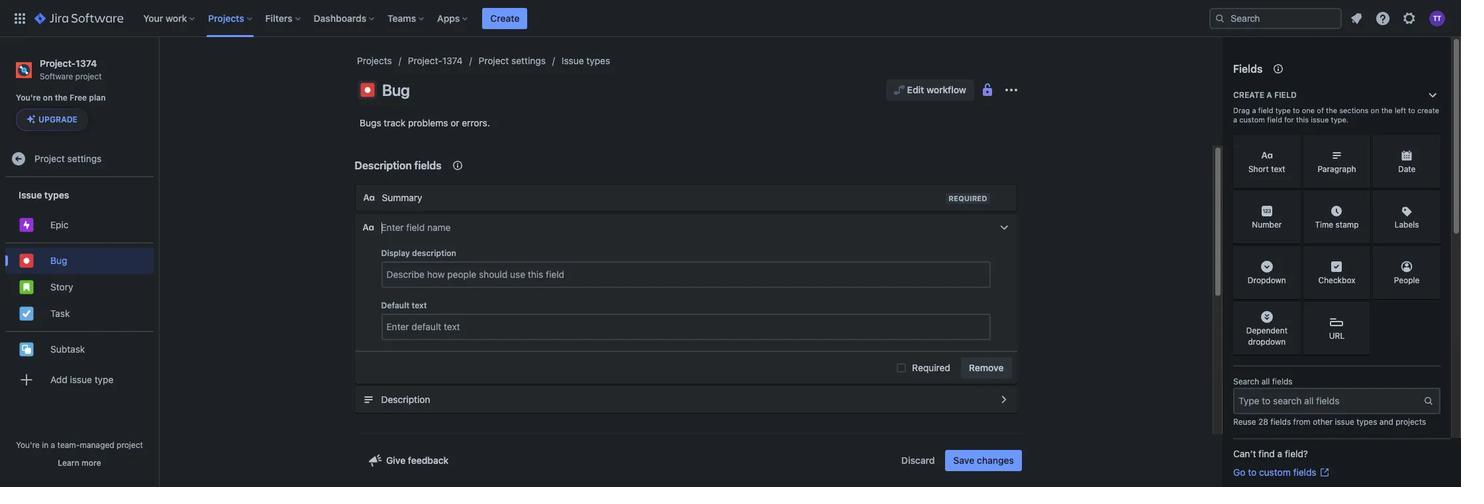 Task type: locate. For each thing, give the bounding box(es) containing it.
paragraph
[[1318, 165, 1357, 175]]

fields
[[415, 160, 442, 172], [1273, 377, 1293, 387], [1271, 417, 1292, 427], [1294, 467, 1317, 478]]

project settings down upgrade
[[34, 153, 102, 164]]

1 vertical spatial text
[[412, 301, 427, 311]]

bug link
[[5, 248, 154, 275]]

1374 for project-1374 software project
[[76, 58, 97, 69]]

2 vertical spatial issue
[[1336, 417, 1355, 427]]

2 you're from the top
[[16, 441, 40, 451]]

0 vertical spatial on
[[43, 93, 53, 103]]

0 vertical spatial issue
[[1312, 115, 1330, 124]]

1374 up free
[[76, 58, 97, 69]]

1 horizontal spatial project-
[[408, 55, 442, 66]]

project down upgrade "button" on the top
[[34, 153, 65, 164]]

project-
[[408, 55, 442, 66], [40, 58, 76, 69]]

1 vertical spatial project
[[117, 441, 143, 451]]

open field configuration image
[[996, 392, 1012, 408]]

1 vertical spatial projects
[[357, 55, 392, 66]]

default text
[[381, 301, 427, 311]]

appswitcher icon image
[[12, 10, 28, 26]]

0 horizontal spatial on
[[43, 93, 53, 103]]

1 vertical spatial issue
[[19, 189, 42, 201]]

types down primary element
[[587, 55, 610, 66]]

0 horizontal spatial bug
[[50, 255, 67, 266]]

0 horizontal spatial create
[[491, 12, 520, 24]]

you're up upgrade "button" on the top
[[16, 93, 41, 103]]

1 horizontal spatial project
[[117, 441, 143, 451]]

0 horizontal spatial text
[[412, 301, 427, 311]]

text for short text
[[1272, 165, 1286, 175]]

description for description
[[381, 394, 430, 406]]

your profile and settings image
[[1430, 10, 1446, 26]]

type
[[1276, 106, 1291, 115], [95, 374, 114, 386]]

number
[[1253, 220, 1283, 230]]

bug up story
[[50, 255, 67, 266]]

bug inside "link"
[[50, 255, 67, 266]]

bug right issue type icon
[[382, 81, 410, 99]]

projects up issue type icon
[[357, 55, 392, 66]]

from
[[1294, 417, 1311, 427]]

project- inside project-1374 software project
[[40, 58, 76, 69]]

0 vertical spatial text
[[1272, 165, 1286, 175]]

0 vertical spatial settings
[[512, 55, 546, 66]]

1 group from the top
[[5, 178, 154, 402]]

you're left in
[[16, 441, 40, 451]]

plan
[[89, 93, 106, 103]]

Search field
[[1210, 8, 1343, 29]]

2 group from the top
[[5, 243, 154, 332]]

1 horizontal spatial 1374
[[442, 55, 463, 66]]

remove button
[[961, 358, 1012, 379]]

short
[[1249, 165, 1270, 175]]

description fields
[[355, 160, 442, 172]]

1 vertical spatial bug
[[50, 255, 67, 266]]

project settings link down upgrade
[[5, 146, 154, 173]]

issue right other
[[1336, 417, 1355, 427]]

1 vertical spatial on
[[1371, 106, 1380, 115]]

0 horizontal spatial more information image
[[1354, 192, 1370, 208]]

custom down can't find a field?
[[1260, 467, 1291, 478]]

project-1374 link
[[408, 53, 463, 69]]

1 horizontal spatial project
[[479, 55, 509, 66]]

more information about the fields image
[[1271, 61, 1287, 77]]

projects
[[208, 12, 244, 24], [357, 55, 392, 66]]

you're on the free plan
[[16, 93, 106, 103]]

custom down drag
[[1240, 115, 1266, 124]]

all
[[1262, 377, 1271, 387]]

task link
[[5, 301, 154, 328]]

projects inside 'dropdown button'
[[208, 12, 244, 24]]

1 horizontal spatial issue
[[562, 55, 584, 66]]

1 vertical spatial types
[[44, 189, 69, 201]]

1 horizontal spatial create
[[1234, 90, 1265, 100]]

1 horizontal spatial text
[[1272, 165, 1286, 175]]

0 horizontal spatial issue types
[[19, 189, 69, 201]]

on right sections
[[1371, 106, 1380, 115]]

primary element
[[8, 0, 1210, 37]]

edit
[[908, 84, 925, 95]]

on up upgrade "button" on the top
[[43, 93, 53, 103]]

you're for you're on the free plan
[[16, 93, 41, 103]]

go to custom fields
[[1234, 467, 1317, 478]]

Display description field
[[383, 263, 990, 287]]

0 horizontal spatial type
[[95, 374, 114, 386]]

types left and
[[1357, 417, 1378, 427]]

0 horizontal spatial project-
[[40, 58, 76, 69]]

text right default
[[412, 301, 427, 311]]

0 horizontal spatial project
[[75, 71, 102, 81]]

0 horizontal spatial the
[[55, 93, 68, 103]]

the right of at right
[[1327, 106, 1338, 115]]

create button
[[483, 8, 528, 29]]

1 vertical spatial create
[[1234, 90, 1265, 100]]

required
[[949, 194, 988, 203], [913, 362, 951, 374]]

0 horizontal spatial projects
[[208, 12, 244, 24]]

0 horizontal spatial issue
[[70, 374, 92, 386]]

field down create a field
[[1259, 106, 1274, 115]]

projects
[[1396, 417, 1427, 427]]

0 vertical spatial description
[[355, 160, 412, 172]]

issue inside group
[[19, 189, 42, 201]]

type up 'for'
[[1276, 106, 1291, 115]]

0 vertical spatial project settings link
[[479, 53, 546, 69]]

help image
[[1376, 10, 1392, 26]]

remove
[[969, 362, 1004, 374]]

create for create a field
[[1234, 90, 1265, 100]]

1374
[[442, 55, 463, 66], [76, 58, 97, 69]]

projects right work
[[208, 12, 244, 24]]

2 horizontal spatial the
[[1382, 106, 1393, 115]]

discard button
[[894, 451, 943, 472]]

more information image
[[1354, 192, 1370, 208], [1424, 192, 1440, 208]]

free
[[70, 93, 87, 103]]

a right drag
[[1253, 106, 1257, 115]]

1 horizontal spatial type
[[1276, 106, 1291, 115]]

task
[[50, 308, 70, 319]]

2 horizontal spatial types
[[1357, 417, 1378, 427]]

0 vertical spatial create
[[491, 12, 520, 24]]

the
[[55, 93, 68, 103], [1327, 106, 1338, 115], [1382, 106, 1393, 115]]

0 horizontal spatial 1374
[[76, 58, 97, 69]]

1 vertical spatial type
[[95, 374, 114, 386]]

1 vertical spatial settings
[[67, 153, 102, 164]]

1 vertical spatial description
[[381, 394, 430, 406]]

project settings
[[479, 55, 546, 66], [34, 153, 102, 164]]

0 horizontal spatial to
[[1249, 467, 1257, 478]]

create up drag
[[1234, 90, 1265, 100]]

project down create 'button'
[[479, 55, 509, 66]]

project up plan
[[75, 71, 102, 81]]

problems
[[408, 117, 448, 129]]

1 vertical spatial you're
[[16, 441, 40, 451]]

description up summary
[[355, 160, 412, 172]]

issue types down primary element
[[562, 55, 610, 66]]

banner
[[0, 0, 1462, 37]]

1 more information image from the left
[[1354, 192, 1370, 208]]

issue types up epic
[[19, 189, 69, 201]]

text
[[1272, 165, 1286, 175], [412, 301, 427, 311]]

0 horizontal spatial project settings link
[[5, 146, 154, 173]]

0 horizontal spatial issue
[[19, 189, 42, 201]]

reuse 28 fields from other issue types and projects
[[1234, 417, 1427, 427]]

apps button
[[434, 8, 473, 29]]

project settings link
[[479, 53, 546, 69], [5, 146, 154, 173]]

description inside 'button'
[[381, 394, 430, 406]]

issue up epic link
[[19, 189, 42, 201]]

search image
[[1215, 13, 1226, 24]]

issue types for issue types link
[[562, 55, 610, 66]]

issue down of at right
[[1312, 115, 1330, 124]]

issue for group containing issue types
[[19, 189, 42, 201]]

0 vertical spatial issue
[[562, 55, 584, 66]]

and
[[1380, 417, 1394, 427]]

project
[[479, 55, 509, 66], [34, 153, 65, 164]]

project- down teams popup button
[[408, 55, 442, 66]]

issue inside add issue type button
[[70, 374, 92, 386]]

issue
[[562, 55, 584, 66], [19, 189, 42, 201]]

1 horizontal spatial issue types
[[562, 55, 610, 66]]

types up epic
[[44, 189, 69, 201]]

field for drag
[[1259, 106, 1274, 115]]

0 vertical spatial projects
[[208, 12, 244, 24]]

your work button
[[139, 8, 200, 29]]

upgrade button
[[17, 110, 87, 131]]

1 horizontal spatial types
[[587, 55, 610, 66]]

project- up software
[[40, 58, 76, 69]]

1 horizontal spatial more information image
[[1424, 192, 1440, 208]]

1 vertical spatial issue types
[[19, 189, 69, 201]]

edit workflow button
[[886, 80, 975, 101]]

custom
[[1240, 115, 1266, 124], [1260, 467, 1291, 478]]

to
[[1294, 106, 1301, 115], [1409, 106, 1416, 115], [1249, 467, 1257, 478]]

1 horizontal spatial settings
[[512, 55, 546, 66]]

text for default text
[[412, 301, 427, 311]]

to right go
[[1249, 467, 1257, 478]]

0 vertical spatial project settings
[[479, 55, 546, 66]]

reuse
[[1234, 417, 1257, 427]]

0 vertical spatial custom
[[1240, 115, 1266, 124]]

create right apps dropdown button
[[491, 12, 520, 24]]

group
[[5, 178, 154, 402], [5, 243, 154, 332]]

close field configuration image
[[996, 220, 1012, 236]]

2 horizontal spatial issue
[[1336, 417, 1355, 427]]

projects for the projects 'dropdown button'
[[208, 12, 244, 24]]

1 horizontal spatial project settings
[[479, 55, 546, 66]]

on inside drag a field type to one of the sections on the left to create a custom field for this issue type.
[[1371, 106, 1380, 115]]

time stamp
[[1316, 220, 1360, 230]]

to up this
[[1294, 106, 1301, 115]]

1 vertical spatial field
[[1259, 106, 1274, 115]]

jira software image
[[34, 10, 123, 26], [34, 10, 123, 26]]

project settings down create 'button'
[[479, 55, 546, 66]]

1 vertical spatial issue
[[70, 374, 92, 386]]

description up give feedback button
[[381, 394, 430, 406]]

issue types inside group
[[19, 189, 69, 201]]

text right short
[[1272, 165, 1286, 175]]

project right managed
[[117, 441, 143, 451]]

type down subtask link
[[95, 374, 114, 386]]

a down more information about the fields icon
[[1267, 90, 1273, 100]]

dashboards button
[[310, 8, 380, 29]]

2 more information image from the left
[[1424, 192, 1440, 208]]

0 vertical spatial issue types
[[562, 55, 610, 66]]

0 vertical spatial you're
[[16, 93, 41, 103]]

0 vertical spatial type
[[1276, 106, 1291, 115]]

0 vertical spatial field
[[1275, 90, 1297, 100]]

save changes button
[[946, 451, 1023, 472]]

1 horizontal spatial projects
[[357, 55, 392, 66]]

issue right add
[[70, 374, 92, 386]]

field up 'for'
[[1275, 90, 1297, 100]]

project-1374 software project
[[40, 58, 102, 81]]

edit workflow
[[908, 84, 967, 95]]

banner containing your work
[[0, 0, 1462, 37]]

types
[[587, 55, 610, 66], [44, 189, 69, 201], [1357, 417, 1378, 427]]

2 vertical spatial field
[[1268, 115, 1283, 124]]

1 horizontal spatial on
[[1371, 106, 1380, 115]]

more
[[82, 459, 101, 469]]

1374 down apps dropdown button
[[442, 55, 463, 66]]

0 vertical spatial project
[[479, 55, 509, 66]]

field left 'for'
[[1268, 115, 1283, 124]]

to right 'left'
[[1409, 106, 1416, 115]]

filters button
[[262, 8, 306, 29]]

0 horizontal spatial types
[[44, 189, 69, 201]]

apps
[[437, 12, 460, 24]]

work
[[166, 12, 187, 24]]

create for create
[[491, 12, 520, 24]]

a
[[1267, 90, 1273, 100], [1253, 106, 1257, 115], [1234, 115, 1238, 124], [51, 441, 55, 451], [1278, 449, 1283, 460]]

1 you're from the top
[[16, 93, 41, 103]]

settings down create 'button'
[[512, 55, 546, 66]]

settings down upgrade
[[67, 153, 102, 164]]

0 vertical spatial bug
[[382, 81, 410, 99]]

1374 inside project-1374 software project
[[76, 58, 97, 69]]

the left 'left'
[[1382, 106, 1393, 115]]

custom inside drag a field type to one of the sections on the left to create a custom field for this issue type.
[[1240, 115, 1266, 124]]

0 horizontal spatial project settings
[[34, 153, 102, 164]]

project settings link down create 'button'
[[479, 53, 546, 69]]

1 horizontal spatial to
[[1294, 106, 1301, 115]]

1 vertical spatial project
[[34, 153, 65, 164]]

save
[[954, 455, 975, 467]]

display
[[381, 249, 410, 258]]

workflow
[[927, 84, 967, 95]]

1 horizontal spatial issue
[[1312, 115, 1330, 124]]

0 vertical spatial project
[[75, 71, 102, 81]]

1 vertical spatial project settings link
[[5, 146, 154, 173]]

issue type icon image
[[360, 82, 376, 98]]

give feedback button
[[360, 451, 457, 472]]

group containing bug
[[5, 243, 154, 332]]

settings image
[[1402, 10, 1418, 26]]

a right find
[[1278, 449, 1283, 460]]

add issue type image
[[19, 373, 34, 389]]

project- for project-1374
[[408, 55, 442, 66]]

issue down primary element
[[562, 55, 584, 66]]

the left free
[[55, 93, 68, 103]]

create a field
[[1234, 90, 1297, 100]]

create inside 'button'
[[491, 12, 520, 24]]

1 horizontal spatial bug
[[382, 81, 410, 99]]



Task type: describe. For each thing, give the bounding box(es) containing it.
Type to search all fields text field
[[1235, 390, 1424, 413]]

track
[[384, 117, 406, 129]]

1 horizontal spatial project settings link
[[479, 53, 546, 69]]

fields left more information about the context fields icon at the left
[[415, 160, 442, 172]]

save changes
[[954, 455, 1015, 467]]

stamp
[[1336, 220, 1360, 230]]

more options image
[[1004, 82, 1020, 98]]

checkbox
[[1319, 276, 1356, 286]]

projects for projects link
[[357, 55, 392, 66]]

errors.
[[462, 117, 490, 129]]

default
[[381, 301, 410, 311]]

field for create
[[1275, 90, 1297, 100]]

software
[[40, 71, 73, 81]]

one
[[1303, 106, 1316, 115]]

1 vertical spatial project settings
[[34, 153, 102, 164]]

1 vertical spatial required
[[913, 362, 951, 374]]

dashboards
[[314, 12, 367, 24]]

filters
[[265, 12, 293, 24]]

Default text field
[[383, 315, 990, 339]]

dependent dropdown
[[1247, 326, 1288, 347]]

changes
[[977, 455, 1015, 467]]

fields
[[1234, 63, 1263, 75]]

feedback
[[408, 455, 449, 467]]

issue inside drag a field type to one of the sections on the left to create a custom field for this issue type.
[[1312, 115, 1330, 124]]

story link
[[5, 275, 154, 301]]

go to custom fields link
[[1234, 467, 1330, 480]]

you're for you're in a team-managed project
[[16, 441, 40, 451]]

a right in
[[51, 441, 55, 451]]

fields right all on the bottom
[[1273, 377, 1293, 387]]

description for description fields
[[355, 160, 412, 172]]

more information image
[[1354, 137, 1370, 152]]

this link will be opened in a new tab image
[[1320, 468, 1330, 478]]

date
[[1399, 165, 1416, 175]]

field?
[[1286, 449, 1309, 460]]

more information about the context fields image
[[450, 158, 466, 174]]

learn more button
[[58, 459, 101, 469]]

2 vertical spatial types
[[1357, 417, 1378, 427]]

short text
[[1249, 165, 1286, 175]]

subtask link
[[5, 337, 154, 363]]

learn more
[[58, 459, 101, 469]]

fields left this link will be opened in a new tab image
[[1294, 467, 1317, 478]]

of
[[1318, 106, 1325, 115]]

to inside go to custom fields link
[[1249, 467, 1257, 478]]

drag
[[1234, 106, 1251, 115]]

description button
[[355, 387, 1018, 414]]

0 horizontal spatial project
[[34, 153, 65, 164]]

sidebar navigation image
[[144, 53, 174, 80]]

for
[[1285, 115, 1295, 124]]

managed
[[80, 441, 114, 451]]

project-1374
[[408, 55, 463, 66]]

dropdown
[[1249, 337, 1286, 347]]

labels
[[1395, 220, 1420, 230]]

add issue type
[[50, 374, 114, 386]]

your work
[[143, 12, 187, 24]]

you're in a team-managed project
[[16, 441, 143, 451]]

in
[[42, 441, 49, 451]]

or
[[451, 117, 460, 129]]

bugs track problems or errors.
[[360, 117, 490, 129]]

add issue type button
[[5, 367, 154, 394]]

0 vertical spatial types
[[587, 55, 610, 66]]

projects link
[[357, 53, 392, 69]]

more information image for time stamp
[[1354, 192, 1370, 208]]

left
[[1395, 106, 1407, 115]]

project- for project-1374 software project
[[40, 58, 76, 69]]

type inside button
[[95, 374, 114, 386]]

create
[[1418, 106, 1440, 115]]

more information image for labels
[[1424, 192, 1440, 208]]

28
[[1259, 417, 1269, 427]]

add
[[50, 374, 67, 386]]

other
[[1314, 417, 1333, 427]]

learn
[[58, 459, 79, 469]]

project inside project-1374 software project
[[75, 71, 102, 81]]

1 horizontal spatial the
[[1327, 106, 1338, 115]]

a down drag
[[1234, 115, 1238, 124]]

issue for issue types link
[[562, 55, 584, 66]]

story
[[50, 282, 73, 293]]

can't find a field?
[[1234, 449, 1309, 460]]

teams button
[[384, 8, 430, 29]]

find
[[1259, 449, 1276, 460]]

type inside drag a field type to one of the sections on the left to create a custom field for this issue type.
[[1276, 106, 1291, 115]]

projects button
[[204, 8, 258, 29]]

this
[[1297, 115, 1310, 124]]

group containing issue types
[[5, 178, 154, 402]]

people
[[1395, 276, 1420, 286]]

search all fields
[[1234, 377, 1293, 387]]

go
[[1234, 467, 1246, 478]]

sections
[[1340, 106, 1369, 115]]

1 vertical spatial custom
[[1260, 467, 1291, 478]]

0 vertical spatial required
[[949, 194, 988, 203]]

subtask
[[50, 344, 85, 355]]

drag a field type to one of the sections on the left to create a custom field for this issue type.
[[1234, 106, 1440, 124]]

issue types link
[[562, 53, 610, 69]]

1374 for project-1374
[[442, 55, 463, 66]]

url
[[1330, 332, 1345, 342]]

2 horizontal spatial to
[[1409, 106, 1416, 115]]

epic link
[[5, 212, 154, 239]]

discard
[[902, 455, 935, 467]]

issue types for group containing issue types
[[19, 189, 69, 201]]

epic
[[50, 219, 69, 231]]

search
[[1234, 377, 1260, 387]]

notifications image
[[1349, 10, 1365, 26]]

display description
[[381, 249, 456, 258]]

Enter field name field
[[381, 220, 991, 236]]

team-
[[57, 441, 80, 451]]

fields right 28
[[1271, 417, 1292, 427]]

dependent
[[1247, 326, 1288, 336]]

bugs
[[360, 117, 381, 129]]

0 horizontal spatial settings
[[67, 153, 102, 164]]

dropdown
[[1248, 276, 1287, 286]]

type.
[[1332, 115, 1349, 124]]



Task type: vqa. For each thing, say whether or not it's contained in the screenshot.
middle The
yes



